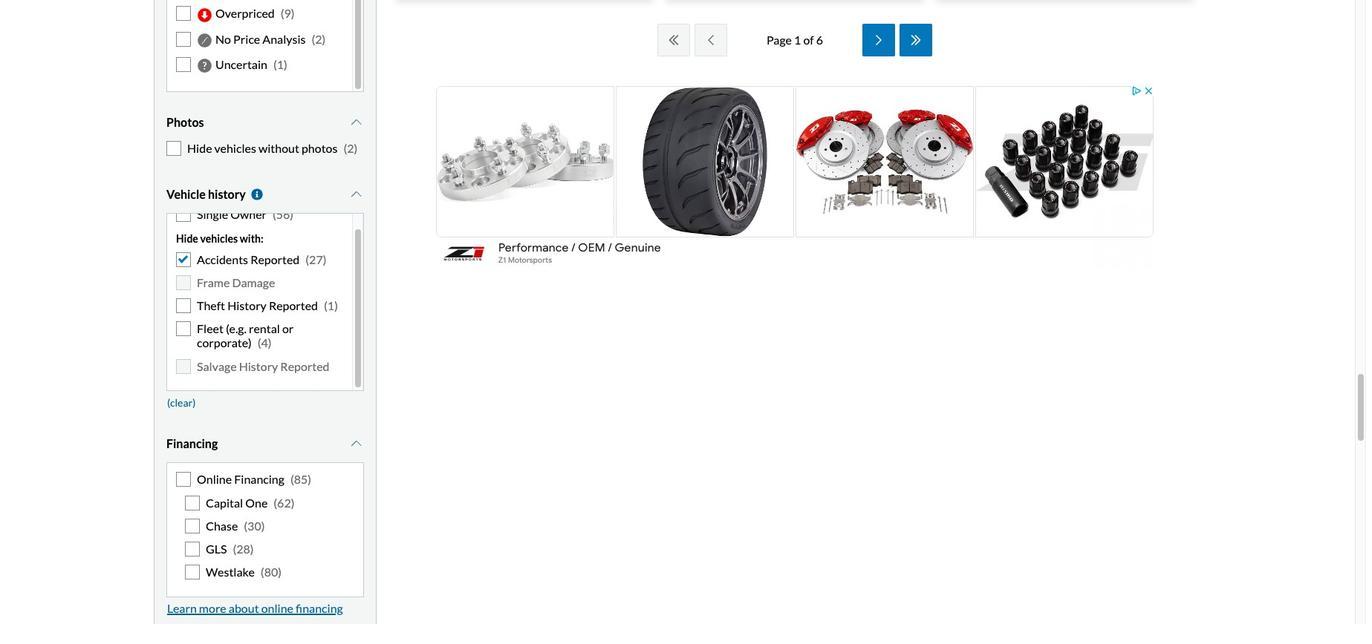 Task type: locate. For each thing, give the bounding box(es) containing it.
(62)
[[274, 496, 295, 510]]

about
[[229, 602, 259, 616]]

chevron down image
[[350, 439, 364, 451]]

financing up one at the left of the page
[[234, 473, 285, 487]]

overpriced (9)
[[215, 6, 295, 20]]

history down (4)
[[239, 359, 278, 373]]

1 vertical spatial (2)
[[344, 141, 358, 156]]

without
[[259, 141, 299, 156]]

6
[[816, 33, 823, 47]]

0 horizontal spatial (1)
[[273, 57, 287, 71]]

1 vertical spatial history
[[239, 359, 278, 373]]

chevron left image
[[704, 34, 719, 46]]

2 chevron down image from the top
[[350, 189, 364, 201]]

chevron right image
[[872, 34, 887, 46]]

photos
[[302, 141, 338, 156]]

1 horizontal spatial financing
[[234, 473, 285, 487]]

damage
[[232, 276, 275, 290]]

(2) right the photos
[[344, 141, 358, 156]]

vehicles
[[214, 141, 256, 156], [200, 232, 238, 245]]

accidents
[[197, 252, 248, 267]]

(1) down analysis
[[273, 57, 287, 71]]

(4)
[[258, 336, 272, 350]]

1 vertical spatial hide
[[176, 232, 198, 245]]

chevron double left image
[[666, 34, 681, 46]]

analysis
[[263, 32, 306, 46]]

uncertain
[[215, 57, 267, 71]]

vehicles for without
[[214, 141, 256, 156]]

(clear) button
[[166, 392, 196, 414]]

history
[[228, 299, 267, 313], [239, 359, 278, 373]]

reported for theft history reported (1)
[[269, 299, 318, 313]]

0 vertical spatial vehicles
[[214, 141, 256, 156]]

salvage
[[197, 359, 237, 373]]

(1)
[[273, 57, 287, 71], [324, 299, 338, 313]]

0 vertical spatial hide
[[187, 141, 212, 156]]

gls (28)
[[206, 542, 254, 557]]

1 vertical spatial chevron down image
[[350, 189, 364, 201]]

reported down with:
[[251, 252, 300, 267]]

0 vertical spatial (2)
[[312, 32, 326, 46]]

westlake (80)
[[206, 566, 282, 580]]

(80)
[[261, 566, 282, 580]]

fleet
[[197, 322, 224, 336]]

0 horizontal spatial (2)
[[312, 32, 326, 46]]

chevron down image inside photos dropdown button
[[350, 117, 364, 129]]

reported down or
[[280, 359, 330, 373]]

financing
[[296, 602, 343, 616]]

vehicles for with:
[[200, 232, 238, 245]]

vehicle
[[166, 188, 206, 202]]

chevron down image for photos dropdown button
[[350, 117, 364, 129]]

1 vertical spatial vehicles
[[200, 232, 238, 245]]

fleet (e.g. rental or corporate)
[[197, 322, 294, 350]]

(1) down (27)
[[324, 299, 338, 313]]

chevron down image inside vehicle history dropdown button
[[350, 189, 364, 201]]

reported up or
[[269, 299, 318, 313]]

(85)
[[290, 473, 311, 487]]

2 vertical spatial reported
[[280, 359, 330, 373]]

0 horizontal spatial financing
[[166, 437, 218, 451]]

financing inside dropdown button
[[166, 437, 218, 451]]

hide vehicles with:
[[176, 232, 264, 245]]

hide down the "single"
[[176, 232, 198, 245]]

financing
[[166, 437, 218, 451], [234, 473, 285, 487]]

hide
[[187, 141, 212, 156], [176, 232, 198, 245]]

(2) right analysis
[[312, 32, 326, 46]]

0 vertical spatial history
[[228, 299, 267, 313]]

history down 'damage'
[[228, 299, 267, 313]]

vehicles left without
[[214, 141, 256, 156]]

1 vertical spatial financing
[[234, 473, 285, 487]]

capital one (62)
[[206, 496, 295, 510]]

reported
[[251, 252, 300, 267], [269, 299, 318, 313], [280, 359, 330, 373]]

1 chevron down image from the top
[[350, 117, 364, 129]]

hide for hide vehicles with:
[[176, 232, 198, 245]]

corporate)
[[197, 336, 252, 350]]

0 vertical spatial financing
[[166, 437, 218, 451]]

online
[[197, 473, 232, 487]]

chevron down image
[[350, 117, 364, 129], [350, 189, 364, 201]]

theft
[[197, 299, 225, 313]]

financing up online in the left of the page
[[166, 437, 218, 451]]

0 vertical spatial chevron down image
[[350, 117, 364, 129]]

accidents reported (27)
[[197, 252, 327, 267]]

hide for hide vehicles without photos (2)
[[187, 141, 212, 156]]

advertisement region
[[435, 85, 1156, 271]]

hide down photos
[[187, 141, 212, 156]]

0 vertical spatial (1)
[[273, 57, 287, 71]]

frame
[[197, 276, 230, 290]]

history for salvage
[[239, 359, 278, 373]]

vehicle history
[[166, 188, 246, 202]]

(2)
[[312, 32, 326, 46], [344, 141, 358, 156]]

gls
[[206, 542, 227, 557]]

theft history reported (1)
[[197, 299, 338, 313]]

capital
[[206, 496, 243, 510]]

1 vertical spatial (1)
[[324, 299, 338, 313]]

vehicles up accidents
[[200, 232, 238, 245]]

with:
[[240, 232, 264, 245]]

1 vertical spatial reported
[[269, 299, 318, 313]]

financing button
[[166, 426, 364, 463]]



Task type: vqa. For each thing, say whether or not it's contained in the screenshot.


Task type: describe. For each thing, give the bounding box(es) containing it.
chase
[[206, 519, 238, 533]]

1
[[794, 33, 801, 47]]

(clear)
[[167, 397, 196, 409]]

0 vertical spatial reported
[[251, 252, 300, 267]]

single
[[197, 208, 228, 222]]

reported for salvage history reported
[[280, 359, 330, 373]]

online financing (85)
[[197, 473, 311, 487]]

info circle image
[[250, 189, 264, 201]]

learn
[[167, 602, 197, 616]]

single owner (56)
[[197, 208, 294, 222]]

page
[[767, 33, 792, 47]]

(30)
[[244, 519, 265, 533]]

(e.g.
[[226, 322, 247, 336]]

history
[[208, 188, 246, 202]]

or
[[282, 322, 294, 336]]

history for theft
[[228, 299, 267, 313]]

chevron down image for vehicle history dropdown button
[[350, 189, 364, 201]]

hide vehicles without photos (2)
[[187, 141, 358, 156]]

page 1 of 6
[[767, 33, 823, 47]]

salvage history reported
[[197, 359, 330, 373]]

westlake
[[206, 566, 255, 580]]

(56)
[[273, 208, 294, 222]]

no price analysis (2)
[[215, 32, 326, 46]]

(9)
[[281, 6, 295, 20]]

learn more about online financing
[[167, 602, 343, 616]]

rental
[[249, 322, 280, 336]]

photos button
[[166, 104, 364, 141]]

of
[[804, 33, 814, 47]]

1 horizontal spatial (2)
[[344, 141, 358, 156]]

no
[[215, 32, 231, 46]]

frame damage
[[197, 276, 275, 290]]

chase (30)
[[206, 519, 265, 533]]

vehicle history button
[[166, 176, 364, 214]]

uncertain (1)
[[215, 57, 287, 71]]

learn more about online financing button
[[166, 599, 344, 621]]

online
[[261, 602, 294, 616]]

(27)
[[306, 252, 327, 267]]

more
[[199, 602, 226, 616]]

one
[[245, 496, 268, 510]]

owner
[[231, 208, 267, 222]]

photos
[[166, 115, 204, 130]]

price
[[233, 32, 260, 46]]

1 horizontal spatial (1)
[[324, 299, 338, 313]]

overpriced
[[215, 6, 275, 20]]

(28)
[[233, 542, 254, 557]]

chevron double right image
[[909, 34, 924, 46]]



